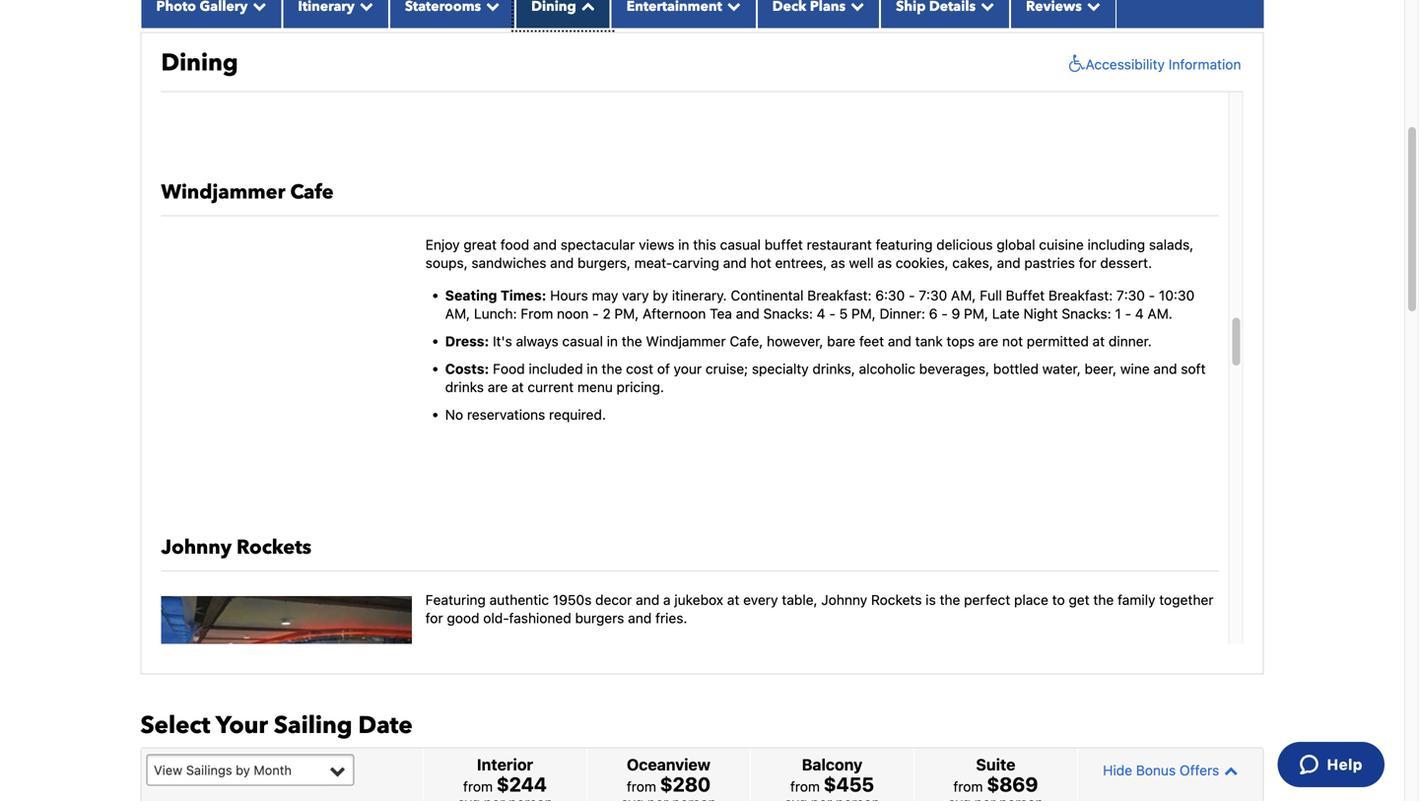 Task type: describe. For each thing, give the bounding box(es) containing it.
times:
[[501, 288, 547, 304]]

$869
[[987, 773, 1039, 796]]

information
[[1169, 56, 1242, 72]]

view sailings by month link
[[146, 755, 354, 786]]

the right is
[[940, 592, 961, 609]]

tank
[[916, 333, 943, 350]]

4 chevron down image from the left
[[976, 0, 995, 13]]

no reservations required.
[[445, 407, 606, 423]]

3 pm, from the left
[[964, 306, 989, 322]]

interior
[[477, 756, 534, 774]]

including
[[1088, 237, 1146, 253]]

accessibility information
[[1086, 56, 1242, 72]]

and right food
[[533, 237, 557, 253]]

dress:
[[445, 333, 489, 350]]

1 chevron down image from the left
[[248, 0, 267, 13]]

salads,
[[1150, 237, 1194, 253]]

and up hours on the top of page
[[550, 255, 574, 271]]

johnny rockets
[[161, 535, 312, 562]]

2 chevron down image from the left
[[481, 0, 500, 13]]

hours may vary by itinerary. continental breakfast: 6:30 - 7:30 am, full buffet breakfast: 7:30 - 10:30 am, lunch: from noon - 2 pm, afternoon tea and snacks: 4 - 5 pm, dinner: 6 - 9 pm, late night snacks: 1 - 4 am.
[[445, 288, 1195, 322]]

food
[[501, 237, 530, 253]]

buffet
[[765, 237, 803, 253]]

select
[[141, 710, 210, 742]]

beverages,
[[920, 361, 990, 377]]

drinks
[[445, 379, 484, 395]]

2 chevron down image from the left
[[846, 0, 865, 13]]

perfect
[[965, 592, 1011, 609]]

at inside food included in the cost of your cruise; specialty drinks, alcoholic beverages, bottled water, beer, wine and soft drinks are at current menu pricing.
[[512, 379, 524, 395]]

1 7:30 from the left
[[919, 288, 948, 304]]

and down dinner:
[[888, 333, 912, 350]]

water,
[[1043, 361, 1081, 377]]

enjoy great food and spectacular views in this casual buffet restaurant featuring delicious global cuisine including salads, soups, sandwiches and burgers, meat-carving and hot entrees, as well as cookies, cakes, and pastries for dessert.
[[426, 237, 1194, 271]]

- up dinner:
[[909, 288, 916, 304]]

2 pm, from the left
[[852, 306, 876, 322]]

- left 2
[[593, 306, 599, 322]]

cookies,
[[896, 255, 949, 271]]

0 vertical spatial windjammer
[[161, 179, 285, 206]]

good
[[447, 610, 480, 627]]

this
[[693, 237, 717, 253]]

permitted
[[1027, 333, 1089, 350]]

from
[[521, 306, 553, 322]]

enjoy
[[426, 237, 460, 253]]

late
[[993, 306, 1020, 322]]

current
[[528, 379, 574, 395]]

the up cost
[[622, 333, 643, 350]]

for inside enjoy great food and spectacular views in this casual buffet restaurant featuring delicious global cuisine including salads, soups, sandwiches and burgers, meat-carving and hot entrees, as well as cookies, cakes, and pastries for dessert.
[[1079, 255, 1097, 271]]

hide
[[1104, 763, 1133, 779]]

from for $455
[[791, 779, 820, 795]]

dinner:
[[880, 306, 926, 322]]

sandwiches
[[472, 255, 547, 271]]

great
[[464, 237, 497, 253]]

get
[[1069, 592, 1090, 609]]

views
[[639, 237, 675, 253]]

1 vertical spatial by
[[236, 763, 250, 778]]

rockets inside featuring authentic 1950s decor and a jukebox at every table, johnny rockets is the perfect place to get the family together for good old-fashioned burgers and fries.
[[872, 592, 922, 609]]

food
[[493, 361, 525, 377]]

accessibility
[[1086, 56, 1166, 72]]

$455
[[824, 773, 875, 796]]

2 snacks: from the left
[[1062, 306, 1112, 322]]

cakes,
[[953, 255, 994, 271]]

2 7:30 from the left
[[1117, 288, 1146, 304]]

in inside food included in the cost of your cruise; specialty drinks, alcoholic beverages, bottled water, beer, wine and soft drinks are at current menu pricing.
[[587, 361, 598, 377]]

1 vertical spatial in
[[607, 333, 618, 350]]

2 as from the left
[[878, 255, 892, 271]]

0 vertical spatial chevron up image
[[577, 0, 595, 13]]

and inside hours may vary by itinerary. continental breakfast: 6:30 - 7:30 am, full buffet breakfast: 7:30 - 10:30 am, lunch: from noon - 2 pm, afternoon tea and snacks: 4 - 5 pm, dinner: 6 - 9 pm, late night snacks: 1 - 4 am.
[[736, 306, 760, 322]]

soft
[[1182, 361, 1206, 377]]

at inside featuring authentic 1950s decor and a jukebox at every table, johnny rockets is the perfect place to get the family together for good old-fashioned burgers and fries.
[[728, 592, 740, 609]]

hide bonus offers link
[[1084, 754, 1259, 788]]

0 horizontal spatial casual
[[563, 333, 603, 350]]

well
[[849, 255, 874, 271]]

from $455
[[791, 773, 875, 796]]

featuring authentic 1950s decor and a jukebox at every table, johnny rockets is the perfect place to get the family together for good old-fashioned burgers and fries.
[[426, 592, 1214, 627]]

burgers
[[575, 610, 625, 627]]

however,
[[767, 333, 824, 350]]

1 snacks: from the left
[[764, 306, 813, 322]]

specialty
[[752, 361, 809, 377]]

buffet
[[1006, 288, 1045, 304]]

delicious
[[937, 237, 993, 253]]

0 vertical spatial rockets
[[237, 535, 312, 562]]

dinner.
[[1109, 333, 1153, 350]]

are inside food included in the cost of your cruise; specialty drinks, alcoholic beverages, bottled water, beer, wine and soft drinks are at current menu pricing.
[[488, 379, 508, 395]]

menu
[[578, 379, 613, 395]]

fashioned
[[509, 610, 572, 627]]

1 breakfast: from the left
[[808, 288, 872, 304]]

it's
[[493, 333, 512, 350]]

windjammer cafe
[[161, 179, 334, 206]]

cruise;
[[706, 361, 749, 377]]

hot
[[751, 255, 772, 271]]

every
[[744, 592, 779, 609]]

required.
[[549, 407, 606, 423]]

table,
[[782, 592, 818, 609]]

wine
[[1121, 361, 1150, 377]]

date
[[358, 710, 413, 742]]

2
[[603, 306, 611, 322]]

1950s
[[553, 592, 592, 609]]

the right get
[[1094, 592, 1114, 609]]

and left fries.
[[628, 610, 652, 627]]

1 4 from the left
[[817, 306, 826, 322]]

by inside hours may vary by itinerary. continental breakfast: 6:30 - 7:30 am, full buffet breakfast: 7:30 - 10:30 am, lunch: from noon - 2 pm, afternoon tea and snacks: 4 - 5 pm, dinner: 6 - 9 pm, late night snacks: 1 - 4 am.
[[653, 288, 669, 304]]

continental
[[731, 288, 804, 304]]

food included in the cost of your cruise; specialty drinks, alcoholic beverages, bottled water, beer, wine and soft drinks are at current menu pricing.
[[445, 361, 1206, 395]]

cruise information element
[[141, 0, 1265, 799]]



Task type: vqa. For each thing, say whether or not it's contained in the screenshot.
1st 7:30 from right
yes



Task type: locate. For each thing, give the bounding box(es) containing it.
1
[[1116, 306, 1122, 322]]

9
[[952, 306, 961, 322]]

soups,
[[426, 255, 468, 271]]

offers
[[1180, 763, 1220, 779]]

dessert.
[[1101, 255, 1153, 271]]

1 vertical spatial chevron up image
[[1220, 764, 1239, 778]]

from $280
[[627, 773, 711, 796]]

itinerary.
[[672, 288, 727, 304]]

and inside food included in the cost of your cruise; specialty drinks, alcoholic beverages, bottled water, beer, wine and soft drinks are at current menu pricing.
[[1154, 361, 1178, 377]]

1 vertical spatial johnny
[[822, 592, 868, 609]]

and left a
[[636, 592, 660, 609]]

of
[[657, 361, 670, 377]]

4 left am.
[[1136, 306, 1145, 322]]

1 vertical spatial rockets
[[872, 592, 922, 609]]

10:30
[[1160, 288, 1195, 304]]

cafe,
[[730, 333, 764, 350]]

are down food
[[488, 379, 508, 395]]

restaurant
[[807, 237, 872, 253]]

1 horizontal spatial by
[[653, 288, 669, 304]]

by
[[653, 288, 669, 304], [236, 763, 250, 778]]

0 horizontal spatial in
[[587, 361, 598, 377]]

at down food
[[512, 379, 524, 395]]

is
[[926, 592, 936, 609]]

7:30 up "6"
[[919, 288, 948, 304]]

3 chevron down image from the left
[[723, 0, 741, 13]]

for down featuring
[[426, 610, 443, 627]]

from down balcony
[[791, 779, 820, 795]]

hours
[[550, 288, 588, 304]]

family
[[1118, 592, 1156, 609]]

from for $280
[[627, 779, 657, 795]]

not
[[1003, 333, 1024, 350]]

1 vertical spatial casual
[[563, 333, 603, 350]]

by up afternoon
[[653, 288, 669, 304]]

0 horizontal spatial johnny
[[161, 535, 232, 562]]

1 from from the left
[[463, 779, 493, 795]]

seating times:
[[445, 288, 547, 304]]

accessibility information link
[[1065, 54, 1242, 74]]

0 horizontal spatial snacks:
[[764, 306, 813, 322]]

from inside from $455
[[791, 779, 820, 795]]

5
[[840, 306, 848, 322]]

drinks,
[[813, 361, 856, 377]]

from down suite
[[954, 779, 984, 795]]

0 vertical spatial in
[[679, 237, 690, 253]]

month
[[254, 763, 292, 778]]

2 4 from the left
[[1136, 306, 1145, 322]]

from for $244
[[463, 779, 493, 795]]

1 horizontal spatial at
[[728, 592, 740, 609]]

wheelchair image
[[1065, 54, 1086, 74]]

beer,
[[1085, 361, 1117, 377]]

1 horizontal spatial are
[[979, 333, 999, 350]]

0 horizontal spatial by
[[236, 763, 250, 778]]

noon
[[557, 306, 589, 322]]

pm, right 5
[[852, 306, 876, 322]]

snacks: left the 1
[[1062, 306, 1112, 322]]

bonus
[[1137, 763, 1177, 779]]

in up menu
[[587, 361, 598, 377]]

- left 5
[[830, 306, 836, 322]]

spectacular
[[561, 237, 635, 253]]

2 from from the left
[[627, 779, 657, 795]]

as down restaurant
[[831, 255, 846, 271]]

1 horizontal spatial for
[[1079, 255, 1097, 271]]

1 horizontal spatial breakfast:
[[1049, 288, 1113, 304]]

0 horizontal spatial are
[[488, 379, 508, 395]]

1 horizontal spatial pm,
[[852, 306, 876, 322]]

am, down seating
[[445, 306, 470, 322]]

and left soft at the right top of the page
[[1154, 361, 1178, 377]]

cafe
[[290, 179, 334, 206]]

feet
[[860, 333, 885, 350]]

are left not on the right top of page
[[979, 333, 999, 350]]

balcony
[[802, 756, 863, 774]]

2 breakfast: from the left
[[1049, 288, 1113, 304]]

and
[[533, 237, 557, 253], [550, 255, 574, 271], [724, 255, 747, 271], [997, 255, 1021, 271], [736, 306, 760, 322], [888, 333, 912, 350], [1154, 361, 1178, 377], [636, 592, 660, 609], [628, 610, 652, 627]]

0 vertical spatial casual
[[720, 237, 761, 253]]

0 horizontal spatial as
[[831, 255, 846, 271]]

1 horizontal spatial casual
[[720, 237, 761, 253]]

0 vertical spatial are
[[979, 333, 999, 350]]

2 horizontal spatial at
[[1093, 333, 1105, 350]]

1 horizontal spatial 4
[[1136, 306, 1145, 322]]

0 horizontal spatial windjammer
[[161, 179, 285, 206]]

0 horizontal spatial 7:30
[[919, 288, 948, 304]]

windjammer
[[161, 179, 285, 206], [646, 333, 726, 350]]

are
[[979, 333, 999, 350], [488, 379, 508, 395]]

5 chevron down image from the left
[[1082, 0, 1101, 13]]

the
[[622, 333, 643, 350], [602, 361, 623, 377], [940, 592, 961, 609], [1094, 592, 1114, 609]]

breakfast: up 5
[[808, 288, 872, 304]]

in left this on the top of the page
[[679, 237, 690, 253]]

1 horizontal spatial am,
[[952, 288, 977, 304]]

costs:
[[445, 361, 489, 377]]

from inside from $280
[[627, 779, 657, 795]]

pm,
[[615, 306, 639, 322], [852, 306, 876, 322], [964, 306, 989, 322]]

for down cuisine
[[1079, 255, 1097, 271]]

windjammer up your
[[646, 333, 726, 350]]

your
[[216, 710, 268, 742]]

casual down noon
[[563, 333, 603, 350]]

old-
[[483, 610, 509, 627]]

as
[[831, 255, 846, 271], [878, 255, 892, 271]]

carving
[[673, 255, 720, 271]]

1 horizontal spatial johnny
[[822, 592, 868, 609]]

lunch:
[[474, 306, 517, 322]]

pricing.
[[617, 379, 664, 395]]

2 horizontal spatial pm,
[[964, 306, 989, 322]]

from for $869
[[954, 779, 984, 795]]

0 horizontal spatial rockets
[[237, 535, 312, 562]]

2 horizontal spatial in
[[679, 237, 690, 253]]

1 horizontal spatial as
[[878, 255, 892, 271]]

1 horizontal spatial chevron up image
[[1220, 764, 1239, 778]]

0 horizontal spatial for
[[426, 610, 443, 627]]

burgers,
[[578, 255, 631, 271]]

0 vertical spatial at
[[1093, 333, 1105, 350]]

breakfast:
[[808, 288, 872, 304], [1049, 288, 1113, 304]]

from down interior
[[463, 779, 493, 795]]

at up beer,
[[1093, 333, 1105, 350]]

snacks:
[[764, 306, 813, 322], [1062, 306, 1112, 322]]

in down 2
[[607, 333, 618, 350]]

2 vertical spatial in
[[587, 361, 598, 377]]

1 as from the left
[[831, 255, 846, 271]]

afternoon
[[643, 306, 706, 322]]

chevron down image
[[248, 0, 267, 13], [846, 0, 865, 13]]

rockets
[[237, 535, 312, 562], [872, 592, 922, 609]]

in inside enjoy great food and spectacular views in this casual buffet restaurant featuring delicious global cuisine including salads, soups, sandwiches and burgers, meat-carving and hot entrees, as well as cookies, cakes, and pastries for dessert.
[[679, 237, 690, 253]]

to
[[1053, 592, 1066, 609]]

tea
[[710, 306, 733, 322]]

0 horizontal spatial chevron up image
[[577, 0, 595, 13]]

featuring
[[426, 592, 486, 609]]

chevron up image
[[577, 0, 595, 13], [1220, 764, 1239, 778]]

pm, right '9'
[[964, 306, 989, 322]]

pastries
[[1025, 255, 1076, 271]]

1 chevron down image from the left
[[355, 0, 374, 13]]

0 horizontal spatial pm,
[[615, 306, 639, 322]]

at left every
[[728, 592, 740, 609]]

from inside from $244
[[463, 779, 493, 795]]

may
[[592, 288, 619, 304]]

from down 'oceanview'
[[627, 779, 657, 795]]

chevron down image
[[355, 0, 374, 13], [481, 0, 500, 13], [723, 0, 741, 13], [976, 0, 995, 13], [1082, 0, 1101, 13]]

johnny inside featuring authentic 1950s decor and a jukebox at every table, johnny rockets is the perfect place to get the family together for good old-fashioned burgers and fries.
[[822, 592, 868, 609]]

4 left 5
[[817, 306, 826, 322]]

3 from from the left
[[791, 779, 820, 795]]

1 vertical spatial windjammer
[[646, 333, 726, 350]]

and left hot
[[724, 255, 747, 271]]

1 vertical spatial for
[[426, 610, 443, 627]]

the up menu
[[602, 361, 623, 377]]

snacks: down continental
[[764, 306, 813, 322]]

for
[[1079, 255, 1097, 271], [426, 610, 443, 627]]

bottled
[[994, 361, 1039, 377]]

the inside food included in the cost of your cruise; specialty drinks, alcoholic beverages, bottled water, beer, wine and soft drinks are at current menu pricing.
[[602, 361, 623, 377]]

1 horizontal spatial in
[[607, 333, 618, 350]]

0 horizontal spatial 4
[[817, 306, 826, 322]]

1 pm, from the left
[[615, 306, 639, 322]]

featuring
[[876, 237, 933, 253]]

- up am.
[[1149, 288, 1156, 304]]

jukebox
[[675, 592, 724, 609]]

from $869
[[954, 773, 1039, 796]]

reservations
[[467, 407, 546, 423]]

casual up hot
[[720, 237, 761, 253]]

view
[[154, 763, 183, 778]]

always
[[516, 333, 559, 350]]

0 vertical spatial am,
[[952, 288, 977, 304]]

for inside featuring authentic 1950s decor and a jukebox at every table, johnny rockets is the perfect place to get the family together for good old-fashioned burgers and fries.
[[426, 610, 443, 627]]

pm, down the vary
[[615, 306, 639, 322]]

by left month
[[236, 763, 250, 778]]

breakfast: up night
[[1049, 288, 1113, 304]]

1 vertical spatial am,
[[445, 306, 470, 322]]

am, up '9'
[[952, 288, 977, 304]]

4 from from the left
[[954, 779, 984, 795]]

as right well
[[878, 255, 892, 271]]

from inside from $869
[[954, 779, 984, 795]]

from
[[463, 779, 493, 795], [627, 779, 657, 795], [791, 779, 820, 795], [954, 779, 984, 795]]

0 horizontal spatial at
[[512, 379, 524, 395]]

place
[[1015, 592, 1049, 609]]

and down global
[[997, 255, 1021, 271]]

0 vertical spatial johnny
[[161, 535, 232, 562]]

- left '9'
[[942, 306, 948, 322]]

1 horizontal spatial windjammer
[[646, 333, 726, 350]]

0 horizontal spatial breakfast:
[[808, 288, 872, 304]]

sailings
[[186, 763, 232, 778]]

0 vertical spatial by
[[653, 288, 669, 304]]

4
[[817, 306, 826, 322], [1136, 306, 1145, 322]]

full
[[980, 288, 1003, 304]]

view sailings by month
[[154, 763, 292, 778]]

7:30 up the 1
[[1117, 288, 1146, 304]]

6:30
[[876, 288, 905, 304]]

am.
[[1148, 306, 1173, 322]]

night
[[1024, 306, 1059, 322]]

0 horizontal spatial chevron down image
[[248, 0, 267, 13]]

dress: it's always casual in the windjammer cafe, however, bare feet and tank tops are not permitted at dinner.
[[445, 333, 1153, 350]]

1 horizontal spatial chevron down image
[[846, 0, 865, 13]]

1 vertical spatial at
[[512, 379, 524, 395]]

2 vertical spatial at
[[728, 592, 740, 609]]

1 horizontal spatial rockets
[[872, 592, 922, 609]]

from $244
[[463, 773, 547, 796]]

0 horizontal spatial am,
[[445, 306, 470, 322]]

your
[[674, 361, 702, 377]]

- right the 1
[[1126, 306, 1132, 322]]

authentic
[[490, 592, 549, 609]]

bare
[[828, 333, 856, 350]]

global
[[997, 237, 1036, 253]]

1 vertical spatial are
[[488, 379, 508, 395]]

1 horizontal spatial 7:30
[[1117, 288, 1146, 304]]

and down continental
[[736, 306, 760, 322]]

casual inside enjoy great food and spectacular views in this casual buffet restaurant featuring delicious global cuisine including salads, soups, sandwiches and burgers, meat-carving and hot entrees, as well as cookies, cakes, and pastries for dessert.
[[720, 237, 761, 253]]

0 vertical spatial for
[[1079, 255, 1097, 271]]

1 horizontal spatial snacks:
[[1062, 306, 1112, 322]]

windjammer left cafe
[[161, 179, 285, 206]]

chevron up image inside hide bonus offers link
[[1220, 764, 1239, 778]]

vary
[[622, 288, 649, 304]]

dining
[[161, 47, 238, 79]]



